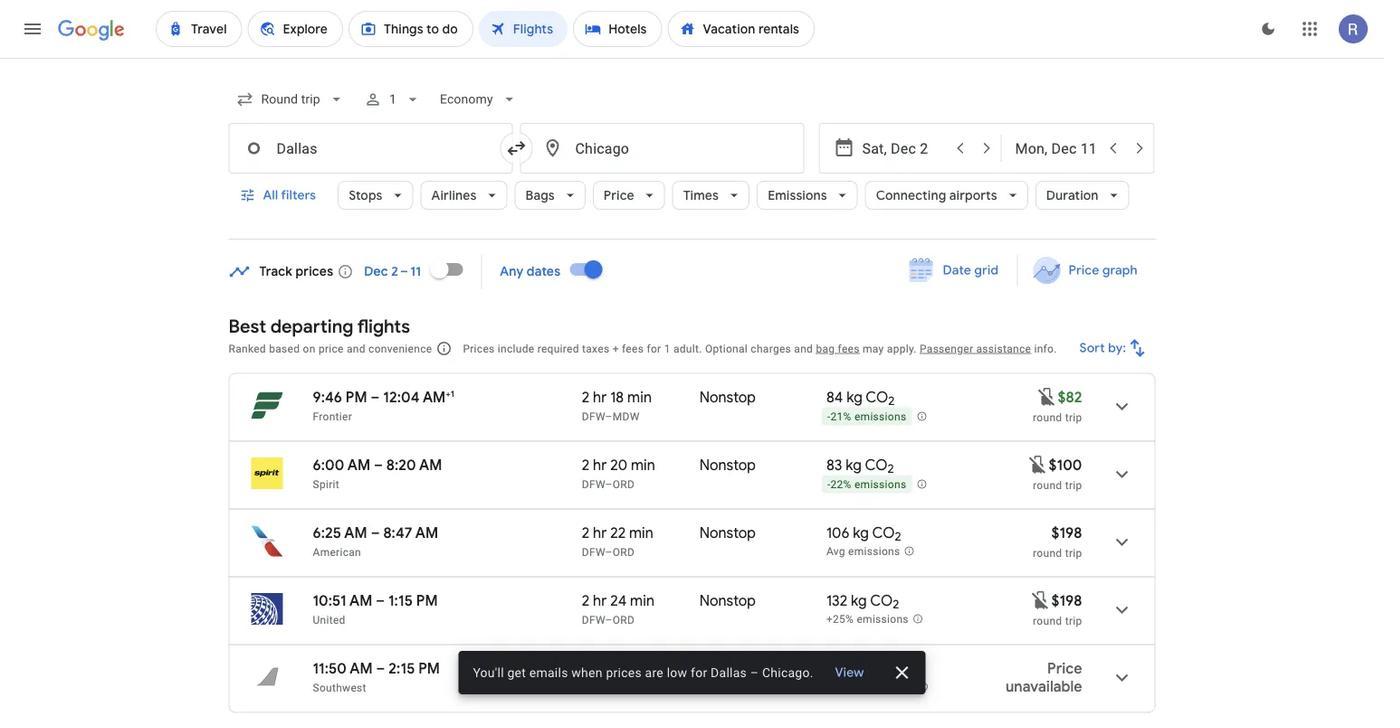 Task type: vqa. For each thing, say whether or not it's contained in the screenshot.
as
no



Task type: describe. For each thing, give the bounding box(es) containing it.
leaves dallas/fort worth international airport at 6:25 am on saturday, december 2 and arrives at o'hare international airport at 8:47 am on saturday, december 2. element
[[313, 524, 438, 543]]

price unavailable
[[1006, 660, 1082, 697]]

0 vertical spatial pm
[[346, 388, 367, 407]]

avg emissions
[[826, 546, 900, 559]]

view status
[[458, 652, 926, 695]]

for inside view status
[[691, 666, 707, 681]]

mdw
[[613, 411, 640, 423]]

8:47
[[383, 524, 412, 543]]

Arrival time: 1:15 PM. text field
[[388, 592, 438, 611]]

+25% emissions
[[826, 614, 909, 627]]

min for 2 hr 22 min
[[629, 524, 654, 543]]

swap origin and destination. image
[[506, 138, 527, 159]]

Departure time: 11:50 AM. text field
[[313, 660, 373, 678]]

2 – 11
[[391, 264, 421, 280]]

min for 2 hr 24 min
[[630, 592, 654, 611]]

Arrival time: 8:20 AM. text field
[[386, 456, 442, 475]]

total duration 2 hr 22 min. element
[[582, 524, 700, 545]]

learn more about tracked prices image
[[337, 264, 353, 280]]

unavailable
[[1006, 678, 1082, 697]]

stops
[[349, 187, 383, 204]]

prices include required taxes + fees for 1 adult. optional charges and bag fees may apply. passenger assistance
[[463, 343, 1031, 355]]

2 inside 106 kg co 2
[[895, 530, 901, 545]]

147 kg co 2
[[832, 660, 906, 681]]

– inside 6:25 am – 8:47 am american
[[371, 524, 380, 543]]

hr for 22
[[593, 524, 607, 543]]

all filters
[[263, 187, 316, 204]]

Departure time: 9:46 PM. text field
[[313, 388, 367, 407]]

- for 84
[[827, 411, 831, 424]]

nonstop for 2 hr 25 min
[[702, 660, 759, 678]]

this price for this flight doesn't include overhead bin access. if you need a carry-on bag, use the bags filter to update prices. image for $198
[[1030, 590, 1051, 612]]

2 hr 20 min dfw – ord
[[582, 456, 655, 491]]

– left the 12:04
[[371, 388, 380, 407]]

spirit
[[313, 478, 339, 491]]

taxes
[[582, 343, 610, 355]]

dec 2 – 11
[[364, 264, 421, 280]]

82 US dollars text field
[[1058, 388, 1082, 407]]

airports
[[949, 187, 997, 204]]

+39% emissions
[[832, 682, 914, 695]]

Departure time: 10:51 AM. text field
[[313, 592, 372, 611]]

dfw for 2 hr 24 min
[[582, 614, 605, 627]]

co for 83
[[865, 456, 888, 475]]

2 inside 2 hr 18 min dfw – mdw
[[582, 388, 590, 407]]

am inside 10:51 am – 1:15 pm united
[[349, 592, 372, 611]]

airlines button
[[421, 174, 507, 217]]

hr for 24
[[593, 592, 607, 611]]

9:46
[[313, 388, 342, 407]]

change appearance image
[[1247, 7, 1290, 51]]

get
[[507, 666, 526, 681]]

min for 2 hr 25 min
[[630, 660, 654, 678]]

hr for 18
[[593, 388, 607, 407]]

bag fees button
[[816, 343, 860, 355]]

kg for 83
[[846, 456, 862, 475]]

Arrival time: 8:47 AM. text field
[[383, 524, 438, 543]]

dfw for 2 hr 20 min
[[582, 478, 605, 491]]

20
[[610, 456, 627, 475]]

co for 147
[[877, 660, 899, 678]]

1 button
[[356, 78, 429, 121]]

learn more about ranking image
[[436, 341, 452, 357]]

assistance
[[976, 343, 1031, 355]]

– inside 10:51 am – 1:15 pm united
[[376, 592, 385, 611]]

24
[[610, 592, 627, 611]]

84 kg co 2
[[826, 388, 895, 409]]

2 inside 84 kg co 2
[[888, 394, 895, 409]]

round for $100
[[1033, 479, 1062, 492]]

view button
[[821, 657, 879, 690]]

emissions for 106
[[848, 546, 900, 559]]

198 US dollars text field
[[1051, 524, 1082, 543]]

ord for 24
[[613, 614, 635, 627]]

round for $82
[[1033, 411, 1062, 424]]

am inside '11:50 am – 2:15 pm southwest'
[[350, 660, 373, 678]]

you'll
[[473, 666, 504, 681]]

dec
[[364, 264, 388, 280]]

any
[[500, 264, 524, 280]]

min for 2 hr 18 min
[[627, 388, 652, 407]]

leaves dallas love field at 11:50 am on saturday, december 2 and arrives at o'hare international airport at 2:15 pm on saturday, december 2. element
[[313, 660, 440, 678]]

total duration 2 hr 18 min. element
[[582, 388, 700, 410]]

trip for $198
[[1065, 615, 1082, 628]]

departing
[[270, 315, 353, 338]]

price for price unavailable
[[1047, 660, 1082, 678]]

pm for 2:15
[[418, 660, 440, 678]]

round trip for $82
[[1033, 411, 1082, 424]]

$198 for $198
[[1051, 592, 1082, 611]]

emissions for 132
[[857, 614, 909, 627]]

best departing flights
[[229, 315, 410, 338]]

nonstop flight. element for 2 hr 18 min
[[700, 388, 756, 410]]

leaves dallas/fort worth international airport at 10:51 am on saturday, december 2 and arrives at o'hare international airport at 1:15 pm on saturday, december 2. element
[[313, 592, 438, 611]]

$198 round trip
[[1033, 524, 1082, 560]]

ranked
[[229, 343, 266, 355]]

price for price
[[604, 187, 634, 204]]

bags
[[526, 187, 555, 204]]

-21% emissions
[[827, 411, 906, 424]]

11:50
[[313, 660, 347, 678]]

all filters button
[[229, 174, 331, 217]]

nonstop for 2 hr 18 min
[[700, 388, 756, 407]]

2 inside the 83 kg co 2
[[888, 462, 894, 477]]

dal
[[582, 682, 603, 695]]

best departing flights main content
[[229, 248, 1156, 717]]

united
[[313, 614, 346, 627]]

flight details. leaves dallas/fort worth international airport at 9:46 pm on saturday, december 2 and arrives at chicago midway international airport at 12:04 am on sunday, december 3. image
[[1100, 385, 1144, 429]]

106
[[826, 524, 850, 543]]

+25%
[[826, 614, 854, 627]]

when
[[572, 666, 603, 681]]

convenience
[[368, 343, 432, 355]]

kg for 147
[[857, 660, 873, 678]]

22
[[610, 524, 626, 543]]

132
[[826, 592, 848, 611]]

2 inside 132 kg co 2
[[893, 598, 899, 613]]

83 kg co 2
[[826, 456, 894, 477]]

avg
[[826, 546, 845, 559]]

co for 106
[[872, 524, 895, 543]]

connecting
[[876, 187, 946, 204]]

am right the 8:20
[[419, 456, 442, 475]]

price for price graph
[[1068, 263, 1099, 279]]

– inside view status
[[750, 666, 759, 681]]

2:15
[[389, 660, 415, 678]]

emissions down 84 kg co 2
[[854, 411, 906, 424]]

dfw for 2 hr 22 min
[[582, 546, 605, 559]]

track prices
[[259, 264, 333, 280]]

southwest
[[313, 682, 366, 695]]

nonstop for 2 hr 22 min
[[700, 524, 756, 543]]

for inside best departing flights main content
[[647, 343, 661, 355]]

bag
[[816, 343, 835, 355]]

nonstop flight. element for 2 hr 25 min
[[702, 660, 759, 681]]

+39%
[[832, 682, 859, 695]]

stops button
[[338, 174, 413, 217]]

2 hr 24 min dfw – ord
[[582, 592, 654, 627]]

any dates
[[500, 264, 561, 280]]

include
[[498, 343, 534, 355]]

2 horizontal spatial 1
[[664, 343, 671, 355]]

nonstop flight. element for 2 hr 24 min
[[700, 592, 756, 613]]

total duration 2 hr 20 min. element
[[582, 456, 700, 478]]

adult.
[[673, 343, 702, 355]]

price graph button
[[1021, 254, 1152, 287]]

trip for $100
[[1065, 479, 1082, 492]]

dallas
[[711, 666, 747, 681]]

may
[[863, 343, 884, 355]]

2 hr 18 min dfw – mdw
[[582, 388, 652, 423]]

round inside $198 round trip
[[1033, 547, 1062, 560]]

duration
[[1046, 187, 1099, 204]]

1 horizontal spatial +
[[613, 343, 619, 355]]

price graph
[[1068, 263, 1137, 279]]

2 inside 2 hr 22 min dfw – ord
[[582, 524, 590, 543]]



Task type: locate. For each thing, give the bounding box(es) containing it.
1 vertical spatial 1
[[664, 343, 671, 355]]

for right low
[[691, 666, 707, 681]]

hr inside 2 hr 18 min dfw – mdw
[[593, 388, 607, 407]]

dfw
[[582, 411, 605, 423], [582, 478, 605, 491], [582, 546, 605, 559], [582, 614, 605, 627]]

198 US dollars text field
[[1051, 592, 1082, 611]]

trip for $82
[[1065, 411, 1082, 424]]

1 vertical spatial pm
[[416, 592, 438, 611]]

$198 left flight details. leaves dallas/fort worth international airport at 10:51 am on saturday, december 2 and arrives at o'hare international airport at 1:15 pm on saturday, december 2. icon
[[1051, 592, 1082, 611]]

sort by:
[[1080, 340, 1127, 357]]

dfw inside 2 hr 18 min dfw – mdw
[[582, 411, 605, 423]]

hr left the 24
[[593, 592, 607, 611]]

optional
[[705, 343, 748, 355]]

$198 inside $198 round trip
[[1051, 524, 1082, 543]]

$82
[[1058, 388, 1082, 407]]

fees right 'bag'
[[838, 343, 860, 355]]

am right the 12:04
[[423, 388, 446, 407]]

price left the graph on the right top of the page
[[1068, 263, 1099, 279]]

0 vertical spatial 1
[[389, 92, 396, 107]]

0 horizontal spatial prices
[[296, 264, 333, 280]]

co inside 84 kg co 2
[[866, 388, 888, 407]]

prices left are
[[606, 666, 642, 681]]

pm inside '11:50 am – 2:15 pm southwest'
[[418, 660, 440, 678]]

0 horizontal spatial and
[[347, 343, 366, 355]]

$198 left flight details. leaves dallas/fort worth international airport at 6:25 am on saturday, december 2 and arrives at o'hare international airport at 8:47 am on saturday, december 2. icon
[[1051, 524, 1082, 543]]

nonstop
[[700, 388, 756, 407], [700, 456, 756, 475], [700, 524, 756, 543], [700, 592, 756, 611], [702, 660, 759, 678]]

apply.
[[887, 343, 917, 355]]

– inside 2 hr 22 min dfw – ord
[[605, 546, 613, 559]]

0 vertical spatial $198
[[1051, 524, 1082, 543]]

Arrival time: 12:04 AM on  Sunday, December 3. text field
[[383, 388, 454, 407]]

co for 84
[[866, 388, 888, 407]]

co inside 147 kg co 2
[[877, 660, 899, 678]]

co up +39% emissions
[[877, 660, 899, 678]]

date grid
[[943, 263, 999, 279]]

106 kg co 2
[[826, 524, 901, 545]]

for
[[647, 343, 661, 355], [691, 666, 707, 681]]

frontier
[[313, 411, 352, 423]]

am right 6:00
[[347, 456, 370, 475]]

am up american at left bottom
[[344, 524, 367, 543]]

required
[[537, 343, 579, 355]]

1 vertical spatial round trip
[[1033, 479, 1082, 492]]

1 hr from the top
[[593, 388, 607, 407]]

hr left 22
[[593, 524, 607, 543]]

min right 25
[[630, 660, 654, 678]]

total duration 2 hr 25 min. element
[[582, 660, 702, 681]]

Departure text field
[[862, 124, 946, 173]]

hr left 25
[[593, 660, 607, 678]]

ord inside 2 hr 20 min dfw – ord
[[613, 478, 635, 491]]

am up southwest
[[350, 660, 373, 678]]

round trip down $100
[[1033, 479, 1082, 492]]

8:20
[[386, 456, 416, 475]]

total duration 2 hr 24 min. element
[[582, 592, 700, 613]]

co inside 106 kg co 2
[[872, 524, 895, 543]]

1 vertical spatial $198
[[1051, 592, 1082, 611]]

11:50 am – 2:15 pm southwest
[[313, 660, 440, 695]]

0 horizontal spatial fees
[[622, 343, 644, 355]]

date
[[943, 263, 971, 279]]

min right the 24
[[630, 592, 654, 611]]

6:00 am – 8:20 am spirit
[[313, 456, 442, 491]]

2 fees from the left
[[838, 343, 860, 355]]

Departure time: 6:00 AM. text field
[[313, 456, 370, 475]]

– down 20
[[605, 478, 613, 491]]

price button
[[593, 174, 665, 217]]

price inside button
[[1068, 263, 1099, 279]]

view
[[835, 665, 864, 682]]

None text field
[[229, 123, 513, 174], [520, 123, 804, 174], [229, 123, 513, 174], [520, 123, 804, 174]]

kg inside 147 kg co 2
[[857, 660, 873, 678]]

grid
[[974, 263, 999, 279]]

3 dfw from the top
[[582, 546, 605, 559]]

co up -22% emissions
[[865, 456, 888, 475]]

hr inside 2 hr 24 min dfw – ord
[[593, 592, 607, 611]]

– down the 24
[[605, 614, 613, 627]]

– inside 2 hr 18 min dfw – mdw
[[605, 411, 613, 423]]

0 horizontal spatial for
[[647, 343, 661, 355]]

fees right the taxes
[[622, 343, 644, 355]]

Return text field
[[1015, 124, 1099, 173]]

times button
[[672, 174, 750, 217]]

kg inside 106 kg co 2
[[853, 524, 869, 543]]

2 up -22% emissions
[[888, 462, 894, 477]]

round
[[1033, 411, 1062, 424], [1033, 479, 1062, 492], [1033, 547, 1062, 560], [1033, 615, 1062, 628]]

pm right the 1:15
[[416, 592, 438, 611]]

kg right 84
[[847, 388, 863, 407]]

hr left 20
[[593, 456, 607, 475]]

2 hr from the top
[[593, 456, 607, 475]]

0 vertical spatial this price for this flight doesn't include overhead bin access. if you need a carry-on bag, use the bags filter to update prices. image
[[1036, 386, 1058, 408]]

21%
[[831, 411, 852, 424]]

emissions
[[854, 411, 906, 424], [854, 479, 906, 492], [848, 546, 900, 559], [857, 614, 909, 627], [862, 682, 914, 695]]

2 up "+25% emissions"
[[893, 598, 899, 613]]

2 up 'dal'
[[582, 660, 590, 678]]

3 trip from the top
[[1065, 547, 1082, 560]]

+ inside 9:46 pm – 12:04 am + 1
[[446, 388, 451, 400]]

+ down learn more about ranking icon
[[446, 388, 451, 400]]

1 trip from the top
[[1065, 411, 1082, 424]]

– left 8:47
[[371, 524, 380, 543]]

min inside 2 hr 20 min dfw – ord
[[631, 456, 655, 475]]

2 vertical spatial pm
[[418, 660, 440, 678]]

1 round from the top
[[1033, 411, 1062, 424]]

airlines
[[431, 187, 477, 204]]

min inside 2 hr 25 min dal – ord
[[630, 660, 654, 678]]

0 vertical spatial -
[[827, 411, 831, 424]]

co up "+25% emissions"
[[870, 592, 893, 611]]

hr for 25
[[593, 660, 607, 678]]

nonstop flight. element for 2 hr 22 min
[[700, 524, 756, 545]]

pm for 1:15
[[416, 592, 438, 611]]

ord inside 2 hr 24 min dfw – ord
[[613, 614, 635, 627]]

sort by: button
[[1072, 327, 1156, 370]]

– inside 2 hr 24 min dfw – ord
[[605, 614, 613, 627]]

this price for this flight doesn't include overhead bin access. if you need a carry-on bag, use the bags filter to update prices. image
[[1027, 454, 1049, 476]]

1 fees from the left
[[622, 343, 644, 355]]

dfw down total duration 2 hr 22 min. element
[[582, 546, 605, 559]]

leaves dallas/fort worth international airport at 9:46 pm on saturday, december 2 and arrives at chicago midway international airport at 12:04 am on sunday, december 3. element
[[313, 388, 454, 407]]

find the best price region
[[229, 248, 1156, 301]]

ord down 22
[[613, 546, 635, 559]]

emissions
[[768, 187, 827, 204]]

2 up avg emissions
[[895, 530, 901, 545]]

Departure time: 6:25 AM. text field
[[313, 524, 367, 543]]

None search field
[[229, 78, 1156, 240]]

min inside 2 hr 24 min dfw – ord
[[630, 592, 654, 611]]

filters
[[281, 187, 316, 204]]

kg for 84
[[847, 388, 863, 407]]

0 vertical spatial prices
[[296, 264, 333, 280]]

– left 2:15
[[376, 660, 385, 678]]

1 horizontal spatial and
[[794, 343, 813, 355]]

2 vertical spatial round trip
[[1033, 615, 1082, 628]]

– inside 6:00 am – 8:20 am spirit
[[374, 456, 383, 475]]

flight details. leaves dallas/fort worth international airport at 10:51 am on saturday, december 2 and arrives at o'hare international airport at 1:15 pm on saturday, december 2. image
[[1100, 589, 1144, 632]]

kg up avg emissions
[[853, 524, 869, 543]]

dfw inside 2 hr 20 min dfw – ord
[[582, 478, 605, 491]]

price inside 'price unavailable'
[[1047, 660, 1082, 678]]

22%
[[831, 479, 852, 492]]

2 vertical spatial price
[[1047, 660, 1082, 678]]

2 up +39% emissions
[[899, 666, 906, 681]]

dfw down total duration 2 hr 24 min. element
[[582, 614, 605, 627]]

4 round from the top
[[1033, 615, 1062, 628]]

2 left 22
[[582, 524, 590, 543]]

1 horizontal spatial 1
[[451, 388, 454, 400]]

– down 22
[[605, 546, 613, 559]]

0 vertical spatial +
[[613, 343, 619, 355]]

kg inside 84 kg co 2
[[847, 388, 863, 407]]

nonstop flight. element for 2 hr 20 min
[[700, 456, 756, 478]]

round trip down $82 'text field'
[[1033, 411, 1082, 424]]

round trip
[[1033, 411, 1082, 424], [1033, 479, 1082, 492], [1033, 615, 1082, 628]]

emissions down the 83 kg co 2
[[854, 479, 906, 492]]

price left flight details. leaves dallas love field at 11:50 am on saturday, december 2 and arrives at o'hare international airport at 2:15 pm on saturday, december 2. icon
[[1047, 660, 1082, 678]]

2 round trip from the top
[[1033, 479, 1082, 492]]

prices
[[296, 264, 333, 280], [606, 666, 642, 681]]

– inside 2 hr 20 min dfw – ord
[[605, 478, 613, 491]]

prices left learn more about tracked prices 'image'
[[296, 264, 333, 280]]

1 and from the left
[[347, 343, 366, 355]]

2 up -21% emissions
[[888, 394, 895, 409]]

min for 2 hr 20 min
[[631, 456, 655, 475]]

this price for this flight doesn't include overhead bin access. if you need a carry-on bag, use the bags filter to update prices. image up this price for this flight doesn't include overhead bin access. if you need a carry-on bag, use the bags filter to update prices. icon
[[1036, 386, 1058, 408]]

sort
[[1080, 340, 1105, 357]]

+
[[613, 343, 619, 355], [446, 388, 451, 400]]

pm right 2:15
[[418, 660, 440, 678]]

and
[[347, 343, 366, 355], [794, 343, 813, 355]]

– down 18
[[605, 411, 613, 423]]

price
[[319, 343, 344, 355]]

co up -21% emissions
[[866, 388, 888, 407]]

price
[[604, 187, 634, 204], [1068, 263, 1099, 279], [1047, 660, 1082, 678]]

trip
[[1065, 411, 1082, 424], [1065, 479, 1082, 492], [1065, 547, 1082, 560], [1065, 615, 1082, 628]]

trip down 198 us dollars text box
[[1065, 547, 1082, 560]]

kg up "+25% emissions"
[[851, 592, 867, 611]]

co inside the 83 kg co 2
[[865, 456, 888, 475]]

round down $82 'text field'
[[1033, 411, 1062, 424]]

84
[[826, 388, 843, 407]]

0 vertical spatial price
[[604, 187, 634, 204]]

connecting airports
[[876, 187, 997, 204]]

min
[[627, 388, 652, 407], [631, 456, 655, 475], [629, 524, 654, 543], [630, 592, 654, 611], [630, 660, 654, 678]]

6:25 am – 8:47 am american
[[313, 524, 438, 559]]

pm
[[346, 388, 367, 407], [416, 592, 438, 611], [418, 660, 440, 678]]

1 horizontal spatial fees
[[838, 343, 860, 355]]

flight details. leaves dallas/fort worth international airport at 6:25 am on saturday, december 2 and arrives at o'hare international airport at 8:47 am on saturday, december 2. image
[[1100, 521, 1144, 564]]

1:15
[[388, 592, 413, 611]]

2 round from the top
[[1033, 479, 1062, 492]]

3 round from the top
[[1033, 547, 1062, 560]]

2 left 20
[[582, 456, 590, 475]]

ord for 20
[[613, 478, 635, 491]]

kg right 83
[[846, 456, 862, 475]]

3 round trip from the top
[[1033, 615, 1082, 628]]

– left the 1:15
[[376, 592, 385, 611]]

Arrival time: 2:15 PM. text field
[[389, 660, 440, 678]]

kg up +39% emissions
[[857, 660, 873, 678]]

1 inside popup button
[[389, 92, 396, 107]]

ord for 22
[[613, 546, 635, 559]]

4 trip from the top
[[1065, 615, 1082, 628]]

fees
[[622, 343, 644, 355], [838, 343, 860, 355]]

bags button
[[515, 174, 586, 217]]

$100
[[1049, 456, 1082, 475]]

price right bags popup button
[[604, 187, 634, 204]]

2 left the 24
[[582, 592, 590, 611]]

dfw down 'total duration 2 hr 20 min.' element
[[582, 478, 605, 491]]

1 horizontal spatial for
[[691, 666, 707, 681]]

duration button
[[1035, 174, 1129, 217]]

5 hr from the top
[[593, 660, 607, 678]]

this price for this flight doesn't include overhead bin access. if you need a carry-on bag, use the bags filter to update prices. image down $198 round trip at the bottom
[[1030, 590, 1051, 612]]

kg inside the 83 kg co 2
[[846, 456, 862, 475]]

ord for 25
[[610, 682, 632, 695]]

you'll get emails when prices are low for dallas – chicago.
[[473, 666, 813, 681]]

12:04
[[383, 388, 420, 407]]

round down $198 text field
[[1033, 615, 1062, 628]]

this price for this flight doesn't include overhead bin access. if you need a carry-on bag, use the bags filter to update prices. image
[[1036, 386, 1058, 408], [1030, 590, 1051, 612]]

10:51 am – 1:15 pm united
[[313, 592, 438, 627]]

min inside 2 hr 18 min dfw – mdw
[[627, 388, 652, 407]]

ord down 25
[[610, 682, 632, 695]]

2 hr 22 min dfw – ord
[[582, 524, 654, 559]]

ord inside 2 hr 25 min dal – ord
[[610, 682, 632, 695]]

+ right the taxes
[[613, 343, 619, 355]]

– right dallas
[[750, 666, 759, 681]]

100 US dollars text field
[[1049, 456, 1082, 475]]

nonstop flight. element
[[700, 388, 756, 410], [700, 456, 756, 478], [700, 524, 756, 545], [700, 592, 756, 613], [702, 660, 759, 681]]

2 trip from the top
[[1065, 479, 1082, 492]]

2 inside 2 hr 20 min dfw – ord
[[582, 456, 590, 475]]

6:25
[[313, 524, 341, 543]]

2 - from the top
[[827, 479, 831, 492]]

emails
[[529, 666, 568, 681]]

2 and from the left
[[794, 343, 813, 355]]

ord down the 24
[[613, 614, 635, 627]]

leaves dallas/fort worth international airport at 6:00 am on saturday, december 2 and arrives at o'hare international airport at 8:20 am on saturday, december 2. element
[[313, 456, 442, 475]]

for left adult.
[[647, 343, 661, 355]]

kg for 132
[[851, 592, 867, 611]]

1 vertical spatial for
[[691, 666, 707, 681]]

9:46 pm – 12:04 am + 1
[[313, 388, 454, 407]]

round trip for $100
[[1033, 479, 1082, 492]]

0 vertical spatial for
[[647, 343, 661, 355]]

– inside 2 hr 25 min dal – ord
[[603, 682, 610, 695]]

1 vertical spatial +
[[446, 388, 451, 400]]

dfw inside 2 hr 24 min dfw – ord
[[582, 614, 605, 627]]

kg
[[847, 388, 863, 407], [846, 456, 862, 475], [853, 524, 869, 543], [851, 592, 867, 611], [857, 660, 873, 678]]

pm inside 10:51 am – 1:15 pm united
[[416, 592, 438, 611]]

hr left 18
[[593, 388, 607, 407]]

2 inside 2 hr 25 min dal – ord
[[582, 660, 590, 678]]

4 dfw from the top
[[582, 614, 605, 627]]

graph
[[1102, 263, 1137, 279]]

are
[[645, 666, 664, 681]]

trip down $198 text field
[[1065, 615, 1082, 628]]

am right 8:47
[[415, 524, 438, 543]]

main menu image
[[22, 18, 43, 40]]

ord
[[613, 478, 635, 491], [613, 546, 635, 559], [613, 614, 635, 627], [610, 682, 632, 695]]

hr for 20
[[593, 456, 607, 475]]

flight details. leaves dallas/fort worth international airport at 6:00 am on saturday, december 2 and arrives at o'hare international airport at 8:20 am on saturday, december 2. image
[[1100, 453, 1144, 497]]

1 horizontal spatial prices
[[606, 666, 642, 681]]

co up avg emissions
[[872, 524, 895, 543]]

hr inside 2 hr 20 min dfw – ord
[[593, 456, 607, 475]]

- for 83
[[827, 479, 831, 492]]

1 vertical spatial -
[[827, 479, 831, 492]]

2 left 18
[[582, 388, 590, 407]]

loading results progress bar
[[0, 58, 1384, 62]]

am right the 10:51
[[349, 592, 372, 611]]

low
[[667, 666, 687, 681]]

emissions down 147 kg co 2
[[862, 682, 914, 695]]

4 hr from the top
[[593, 592, 607, 611]]

chicago.
[[762, 666, 813, 681]]

– left the 8:20
[[374, 456, 383, 475]]

flight details. leaves dallas love field at 11:50 am on saturday, december 2 and arrives at o'hare international airport at 2:15 pm on saturday, december 2. image
[[1100, 657, 1144, 700]]

round down this price for this flight doesn't include overhead bin access. if you need a carry-on bag, use the bags filter to update prices. icon
[[1033, 479, 1062, 492]]

min right 20
[[631, 456, 655, 475]]

18
[[610, 388, 624, 407]]

1 round trip from the top
[[1033, 411, 1082, 424]]

ranked based on price and convenience
[[229, 343, 432, 355]]

flights
[[357, 315, 410, 338]]

min right 18
[[627, 388, 652, 407]]

ord inside 2 hr 22 min dfw – ord
[[613, 546, 635, 559]]

dfw inside 2 hr 22 min dfw – ord
[[582, 546, 605, 559]]

price inside "popup button"
[[604, 187, 634, 204]]

$198 for $198 round trip
[[1051, 524, 1082, 543]]

round down 198 us dollars text box
[[1033, 547, 1062, 560]]

hr inside 2 hr 25 min dal – ord
[[593, 660, 607, 678]]

charges
[[751, 343, 791, 355]]

emissions for 147
[[862, 682, 914, 695]]

none search field containing all filters
[[229, 78, 1156, 240]]

round trip down $198 text field
[[1033, 615, 1082, 628]]

hr
[[593, 388, 607, 407], [593, 456, 607, 475], [593, 524, 607, 543], [593, 592, 607, 611], [593, 660, 607, 678]]

kg inside 132 kg co 2
[[851, 592, 867, 611]]

based
[[269, 343, 300, 355]]

1 inside 9:46 pm – 12:04 am + 1
[[451, 388, 454, 400]]

and right price
[[347, 343, 366, 355]]

emissions down 106 kg co 2
[[848, 546, 900, 559]]

american
[[313, 546, 361, 559]]

None field
[[229, 83, 353, 116], [433, 83, 526, 116], [229, 83, 353, 116], [433, 83, 526, 116]]

emissions down 132 kg co 2
[[857, 614, 909, 627]]

and left 'bag'
[[794, 343, 813, 355]]

this price for this flight doesn't include overhead bin access. if you need a carry-on bag, use the bags filter to update prices. image for $82
[[1036, 386, 1058, 408]]

1 vertical spatial prices
[[606, 666, 642, 681]]

dfw left the mdw
[[582, 411, 605, 423]]

prices inside find the best price region
[[296, 264, 333, 280]]

1 vertical spatial this price for this flight doesn't include overhead bin access. if you need a carry-on bag, use the bags filter to update prices. image
[[1030, 590, 1051, 612]]

connecting airports button
[[865, 174, 1028, 217]]

dfw for 2 hr 18 min
[[582, 411, 605, 423]]

- down 83
[[827, 479, 831, 492]]

trip down $100
[[1065, 479, 1082, 492]]

0 horizontal spatial +
[[446, 388, 451, 400]]

nonstop for 2 hr 20 min
[[700, 456, 756, 475]]

1 $198 from the top
[[1051, 524, 1082, 543]]

2 hr 25 min dal – ord
[[582, 660, 654, 695]]

0 horizontal spatial 1
[[389, 92, 396, 107]]

hr inside 2 hr 22 min dfw – ord
[[593, 524, 607, 543]]

prices inside view status
[[606, 666, 642, 681]]

1
[[389, 92, 396, 107], [664, 343, 671, 355], [451, 388, 454, 400]]

co inside 132 kg co 2
[[870, 592, 893, 611]]

min inside 2 hr 22 min dfw – ord
[[629, 524, 654, 543]]

25
[[610, 660, 626, 678]]

pm right 9:46
[[346, 388, 367, 407]]

2 inside 147 kg co 2
[[899, 666, 906, 681]]

1 dfw from the top
[[582, 411, 605, 423]]

trip inside $198 round trip
[[1065, 547, 1082, 560]]

kg for 106
[[853, 524, 869, 543]]

0 vertical spatial round trip
[[1033, 411, 1082, 424]]

nonstop for 2 hr 24 min
[[700, 592, 756, 611]]

co for 132
[[870, 592, 893, 611]]

3 hr from the top
[[593, 524, 607, 543]]

round for $198
[[1033, 615, 1062, 628]]

min right 22
[[629, 524, 654, 543]]

-22% emissions
[[827, 479, 906, 492]]

trip down $82 'text field'
[[1065, 411, 1082, 424]]

2 $198 from the top
[[1051, 592, 1082, 611]]

– down you'll get emails when prices are low for dallas – chicago.
[[603, 682, 610, 695]]

ord down 20
[[613, 478, 635, 491]]

83
[[826, 456, 842, 475]]

- down 84
[[827, 411, 831, 424]]

2 dfw from the top
[[582, 478, 605, 491]]

– inside '11:50 am – 2:15 pm southwest'
[[376, 660, 385, 678]]

1 - from the top
[[827, 411, 831, 424]]

2 vertical spatial 1
[[451, 388, 454, 400]]

round trip for $198
[[1033, 615, 1082, 628]]

2 inside 2 hr 24 min dfw – ord
[[582, 592, 590, 611]]

1 vertical spatial price
[[1068, 263, 1099, 279]]

dates
[[527, 264, 561, 280]]



